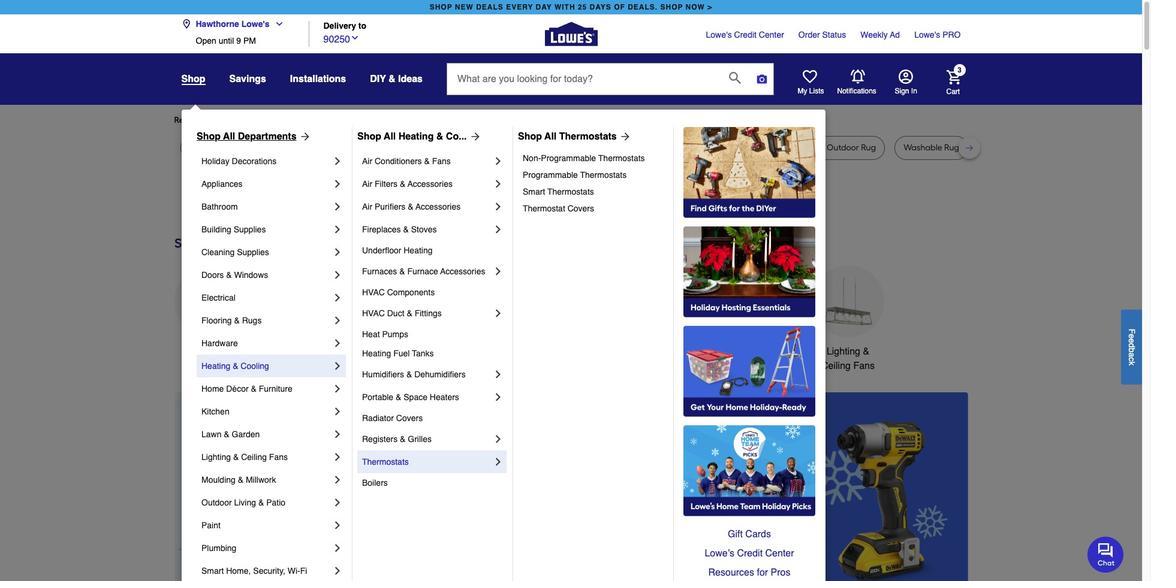 Task type: locate. For each thing, give the bounding box(es) containing it.
2 and from the left
[[618, 143, 633, 153]]

credit up resources for pros link
[[737, 549, 763, 560]]

1 vertical spatial smart
[[730, 347, 756, 357]]

thermostats up non-programmable thermostats
[[560, 131, 617, 142]]

2 washable from the left
[[904, 143, 943, 153]]

0 horizontal spatial washable
[[697, 143, 736, 153]]

shop
[[197, 131, 221, 142], [358, 131, 382, 142], [518, 131, 542, 142]]

home inside button
[[759, 347, 784, 357]]

arrow right image
[[297, 131, 311, 143], [617, 131, 632, 143]]

1 vertical spatial appliances
[[187, 347, 234, 357]]

chevron right image
[[492, 155, 504, 167], [492, 178, 504, 190], [332, 201, 344, 213], [492, 201, 504, 213], [332, 269, 344, 281], [492, 308, 504, 320], [332, 338, 344, 350], [332, 361, 344, 373], [492, 369, 504, 381], [332, 429, 344, 441], [492, 456, 504, 468], [332, 474, 344, 486], [332, 497, 344, 509], [332, 520, 344, 532], [332, 543, 344, 555], [332, 566, 344, 578]]

1 hvac from the top
[[362, 288, 385, 298]]

2 allen from the left
[[597, 143, 615, 153]]

2 horizontal spatial all
[[545, 131, 557, 142]]

open
[[196, 36, 216, 46]]

programmable thermostats link
[[523, 167, 665, 184]]

1 horizontal spatial roth
[[635, 143, 653, 153]]

bathroom button
[[630, 266, 702, 359]]

0 horizontal spatial kitchen
[[202, 407, 230, 417]]

0 vertical spatial supplies
[[234, 225, 266, 235]]

heating up furnace
[[404, 246, 433, 256]]

building supplies
[[202, 225, 266, 235]]

ceiling
[[822, 361, 851, 372], [241, 453, 267, 462]]

smart for smart home, security, wi-fi
[[202, 567, 224, 576]]

chevron right image for doors & windows
[[332, 269, 344, 281]]

0 horizontal spatial lighting
[[202, 453, 231, 462]]

center
[[759, 30, 785, 40], [766, 549, 795, 560]]

2 vertical spatial smart
[[202, 567, 224, 576]]

hvac for hvac components
[[362, 288, 385, 298]]

hvac up the heat
[[362, 309, 385, 319]]

center left order
[[759, 30, 785, 40]]

covers down smart thermostats link
[[568, 204, 594, 214]]

e up d
[[1128, 334, 1137, 339]]

home décor & furniture link
[[202, 378, 332, 401]]

diy & ideas button
[[370, 68, 423, 90]]

shop up 5x8
[[197, 131, 221, 142]]

7 rug from the left
[[758, 143, 773, 153]]

1 vertical spatial ceiling
[[241, 453, 267, 462]]

thermostats down allen and roth rug
[[599, 154, 645, 163]]

1 you from the left
[[283, 115, 298, 125]]

0 horizontal spatial ceiling
[[241, 453, 267, 462]]

all down recommended searches for you heading
[[545, 131, 557, 142]]

1 vertical spatial lighting
[[202, 453, 231, 462]]

decorations down rug rug
[[232, 157, 277, 166]]

arrow right image down more
[[297, 131, 311, 143]]

to
[[359, 21, 367, 31]]

0 horizontal spatial all
[[223, 131, 235, 142]]

2 shop from the left
[[358, 131, 382, 142]]

>
[[708, 3, 713, 11]]

2 hvac from the top
[[362, 309, 385, 319]]

0 horizontal spatial area
[[307, 143, 325, 153]]

home
[[759, 347, 784, 357], [202, 385, 224, 394]]

programmable up smart thermostats
[[523, 170, 578, 180]]

sign in
[[895, 87, 918, 95]]

chevron right image for kitchen
[[332, 406, 344, 418]]

5x8
[[206, 143, 219, 153]]

decorations down heating fuel tanks
[[367, 361, 418, 372]]

6 rug from the left
[[655, 143, 670, 153]]

0 vertical spatial home
[[759, 347, 784, 357]]

for up furniture
[[377, 115, 388, 125]]

2 vertical spatial accessories
[[440, 267, 486, 277]]

0 vertical spatial arrow right image
[[467, 131, 481, 143]]

2 vertical spatial air
[[362, 202, 373, 212]]

1 vertical spatial credit
[[737, 549, 763, 560]]

4 rug from the left
[[327, 143, 342, 153]]

covers down portable & space heaters
[[396, 414, 423, 424]]

1 horizontal spatial allen
[[597, 143, 615, 153]]

c
[[1128, 357, 1137, 362]]

2 rug from the left
[[247, 143, 262, 153]]

cleaning supplies link
[[202, 241, 332, 264]]

1 vertical spatial arrow right image
[[946, 498, 958, 510]]

0 horizontal spatial for
[[271, 115, 282, 125]]

lowe's credit center link
[[684, 545, 816, 564]]

2 horizontal spatial lowe's
[[915, 30, 941, 40]]

air purifiers & accessories link
[[362, 196, 492, 218]]

all down recommended searches for you
[[223, 131, 235, 142]]

1 vertical spatial air
[[362, 179, 373, 189]]

1 vertical spatial fans
[[854, 361, 875, 372]]

security,
[[253, 567, 285, 576]]

lowe's home improvement account image
[[899, 70, 913, 84]]

all for thermostats
[[545, 131, 557, 142]]

& inside lighting & ceiling fans
[[863, 347, 870, 357]]

1 horizontal spatial fans
[[432, 157, 451, 166]]

0 vertical spatial bathroom
[[202, 202, 238, 212]]

outdoor living & patio
[[202, 498, 286, 508]]

1 horizontal spatial lighting & ceiling fans
[[822, 347, 875, 372]]

thermostat
[[523, 204, 566, 214]]

thermostats down programmable thermostats at top
[[548, 187, 594, 197]]

and for allen and roth area rug
[[497, 143, 513, 153]]

covers for thermostat covers
[[568, 204, 594, 214]]

0 horizontal spatial shop
[[197, 131, 221, 142]]

1 horizontal spatial you
[[390, 115, 404, 125]]

air conditioners & fans link
[[362, 150, 492, 173]]

0 horizontal spatial fans
[[269, 453, 288, 462]]

0 vertical spatial center
[[759, 30, 785, 40]]

& inside 'link'
[[400, 435, 406, 444]]

d
[[1128, 343, 1137, 348]]

chevron right image for paint
[[332, 520, 344, 532]]

0 horizontal spatial shop
[[430, 3, 453, 11]]

chevron right image for appliances
[[332, 178, 344, 190]]

lowe's home improvement notification center image
[[851, 69, 865, 84]]

0 vertical spatial fans
[[432, 157, 451, 166]]

all up furniture
[[384, 131, 396, 142]]

desk
[[431, 143, 449, 153]]

hvac down furnaces
[[362, 288, 385, 298]]

0 horizontal spatial lighting & ceiling fans
[[202, 453, 288, 462]]

chevron down image inside 90250 "button"
[[350, 33, 360, 42]]

shop for shop all departments
[[197, 131, 221, 142]]

0 vertical spatial decorations
[[232, 157, 277, 166]]

fans inside lighting & ceiling fans
[[854, 361, 875, 372]]

credit up search icon
[[735, 30, 757, 40]]

2 horizontal spatial smart
[[730, 347, 756, 357]]

furnaces & furnace accessories
[[362, 267, 486, 277]]

supplies for cleaning supplies
[[237, 248, 269, 257]]

0 vertical spatial air
[[362, 157, 373, 166]]

1 arrow right image from the left
[[297, 131, 311, 143]]

washable
[[697, 143, 736, 153], [904, 143, 943, 153]]

1 vertical spatial programmable
[[523, 170, 578, 180]]

allen right desk on the top left
[[477, 143, 495, 153]]

chevron right image
[[332, 155, 344, 167], [332, 178, 344, 190], [332, 224, 344, 236], [492, 224, 504, 236], [332, 247, 344, 259], [492, 266, 504, 278], [332, 292, 344, 304], [332, 315, 344, 327], [332, 383, 344, 395], [492, 392, 504, 404], [332, 406, 344, 418], [492, 434, 504, 446], [332, 452, 344, 464]]

center up pros
[[766, 549, 795, 560]]

2 arrow right image from the left
[[617, 131, 632, 143]]

1 roth from the left
[[515, 143, 532, 153]]

chevron right image for furnaces & furnace accessories
[[492, 266, 504, 278]]

0 horizontal spatial arrow right image
[[467, 131, 481, 143]]

1 all from the left
[[223, 131, 235, 142]]

1 e from the top
[[1128, 334, 1137, 339]]

chevron right image for flooring & rugs
[[332, 315, 344, 327]]

1 vertical spatial chevron down image
[[350, 33, 360, 42]]

0 horizontal spatial smart
[[202, 567, 224, 576]]

humidifiers
[[362, 370, 404, 380]]

0 vertical spatial hvac
[[362, 288, 385, 298]]

25 days of deals. don't miss deals every day. same-day delivery on in-stock orders placed by 2 p m. image
[[174, 393, 368, 582]]

washable for washable area rug
[[697, 143, 736, 153]]

1 vertical spatial covers
[[396, 414, 423, 424]]

air for air conditioners & fans
[[362, 157, 373, 166]]

purifiers
[[375, 202, 406, 212]]

for for suggestions
[[377, 115, 388, 125]]

cleaning
[[202, 248, 235, 257]]

chevron right image for bathroom
[[332, 201, 344, 213]]

arrow right image up non-programmable thermostats link
[[617, 131, 632, 143]]

smart thermostats
[[523, 187, 594, 197]]

lowe's left the pro
[[915, 30, 941, 40]]

savings button
[[229, 68, 266, 90]]

shop left "now"
[[661, 3, 683, 11]]

air inside air conditioners & fans link
[[362, 157, 373, 166]]

1 horizontal spatial bathroom
[[645, 347, 687, 357]]

arrow right image inside shop all thermostats 'link'
[[617, 131, 632, 143]]

1 vertical spatial home
[[202, 385, 224, 394]]

supplies up cleaning supplies at the top of the page
[[234, 225, 266, 235]]

0 vertical spatial appliances
[[202, 179, 243, 189]]

90250
[[324, 34, 350, 45]]

0 vertical spatial kitchen
[[449, 347, 481, 357]]

1 air from the top
[[362, 157, 373, 166]]

1 vertical spatial hvac
[[362, 309, 385, 319]]

2 all from the left
[[384, 131, 396, 142]]

cooling
[[241, 362, 269, 371]]

chevron right image for fireplaces & stoves
[[492, 224, 504, 236]]

1 horizontal spatial smart
[[523, 187, 545, 197]]

0 horizontal spatial lowe's
[[242, 19, 270, 29]]

1 vertical spatial supplies
[[237, 248, 269, 257]]

programmable up programmable thermostats at top
[[541, 154, 596, 163]]

rug
[[189, 143, 204, 153], [247, 143, 262, 153], [264, 143, 279, 153], [327, 143, 342, 153], [554, 143, 569, 153], [655, 143, 670, 153], [758, 143, 773, 153], [861, 143, 876, 153], [945, 143, 960, 153]]

underfloor heating
[[362, 246, 433, 256]]

lowe's home improvement lists image
[[803, 70, 817, 84]]

shop up allen and roth area rug
[[518, 131, 542, 142]]

1 vertical spatial decorations
[[367, 361, 418, 372]]

lowe's credit center
[[706, 30, 785, 40]]

all inside 'link'
[[545, 131, 557, 142]]

covers inside thermostat covers 'link'
[[568, 204, 594, 214]]

every
[[506, 3, 533, 11]]

accessories for furnaces & furnace accessories
[[440, 267, 486, 277]]

3 all from the left
[[545, 131, 557, 142]]

thermostats down non-programmable thermostats link
[[580, 170, 627, 180]]

heating fuel tanks
[[362, 349, 434, 359]]

shop for shop all thermostats
[[518, 131, 542, 142]]

appliances down holiday
[[202, 179, 243, 189]]

9 rug from the left
[[945, 143, 960, 153]]

open until 9 pm
[[196, 36, 256, 46]]

lowe's for lowe's pro
[[915, 30, 941, 40]]

patio
[[266, 498, 286, 508]]

accessories down air filters & accessories link at the left top of page
[[416, 202, 461, 212]]

1 horizontal spatial home
[[759, 347, 784, 357]]

lowe's
[[242, 19, 270, 29], [706, 30, 732, 40], [915, 30, 941, 40]]

chevron right image for air filters & accessories
[[492, 178, 504, 190]]

1 vertical spatial bathroom
[[645, 347, 687, 357]]

supplies
[[234, 225, 266, 235], [237, 248, 269, 257]]

location image
[[181, 19, 191, 29]]

installations button
[[290, 68, 346, 90]]

lighting
[[827, 347, 861, 357], [202, 453, 231, 462]]

0 horizontal spatial you
[[283, 115, 298, 125]]

accessories up hvac components link
[[440, 267, 486, 277]]

shop down more suggestions for you "link"
[[358, 131, 382, 142]]

credit for lowe's
[[735, 30, 757, 40]]

0 vertical spatial accessories
[[408, 179, 453, 189]]

1 horizontal spatial ceiling
[[822, 361, 851, 372]]

0 horizontal spatial allen
[[477, 143, 495, 153]]

0 horizontal spatial chevron down image
[[270, 19, 284, 29]]

2 horizontal spatial area
[[738, 143, 756, 153]]

1 horizontal spatial and
[[618, 143, 633, 153]]

ceiling inside lighting & ceiling fans
[[822, 361, 851, 372]]

1 horizontal spatial lighting
[[827, 347, 861, 357]]

tools
[[290, 347, 313, 357]]

underfloor
[[362, 246, 402, 256]]

gift cards link
[[684, 525, 816, 545]]

deals
[[476, 3, 504, 11]]

deals.
[[628, 3, 658, 11]]

lowe's for lowe's credit center
[[706, 30, 732, 40]]

weekly ad
[[861, 30, 900, 40]]

shop inside 'link'
[[518, 131, 542, 142]]

2 vertical spatial fans
[[269, 453, 288, 462]]

status
[[823, 30, 847, 40]]

lighting & ceiling fans inside button
[[822, 347, 875, 372]]

0 vertical spatial covers
[[568, 204, 594, 214]]

1 horizontal spatial shop
[[661, 3, 683, 11]]

chevron right image for thermostats
[[492, 456, 504, 468]]

8 rug from the left
[[861, 143, 876, 153]]

hawthorne lowe's
[[196, 19, 270, 29]]

chevron right image for hardware
[[332, 338, 344, 350]]

1 horizontal spatial for
[[377, 115, 388, 125]]

cards
[[746, 530, 771, 540]]

1 horizontal spatial decorations
[[367, 361, 418, 372]]

1 horizontal spatial washable
[[904, 143, 943, 153]]

2 air from the top
[[362, 179, 373, 189]]

programmable
[[541, 154, 596, 163], [523, 170, 578, 180]]

supplies up 'windows'
[[237, 248, 269, 257]]

rug rug
[[247, 143, 279, 153]]

e up b
[[1128, 339, 1137, 343]]

None search field
[[447, 63, 774, 106]]

1 shop from the left
[[197, 131, 221, 142]]

5 rug from the left
[[554, 143, 569, 153]]

decorations inside button
[[367, 361, 418, 372]]

bathroom inside 'bathroom' button
[[645, 347, 687, 357]]

boilers link
[[362, 474, 504, 493]]

0 vertical spatial credit
[[735, 30, 757, 40]]

1 horizontal spatial chevron down image
[[350, 33, 360, 42]]

air down furniture
[[362, 157, 373, 166]]

bathroom inside bathroom link
[[202, 202, 238, 212]]

millwork
[[246, 476, 276, 485]]

you left more
[[283, 115, 298, 125]]

tools button
[[265, 266, 337, 359]]

lighting & ceiling fans button
[[813, 266, 884, 374]]

1 and from the left
[[497, 143, 513, 153]]

0 horizontal spatial decorations
[[232, 157, 277, 166]]

0 vertical spatial smart
[[523, 187, 545, 197]]

diy
[[370, 74, 386, 85]]

boilers
[[362, 479, 388, 488]]

covers inside the radiator covers link
[[396, 414, 423, 424]]

2 area from the left
[[534, 143, 552, 153]]

kitchen up dehumidifiers
[[449, 347, 481, 357]]

0 vertical spatial lighting
[[827, 347, 861, 357]]

lighting inside lighting & ceiling fans
[[827, 347, 861, 357]]

chevron right image for plumbing
[[332, 543, 344, 555]]

1 rug from the left
[[189, 143, 204, 153]]

fuel
[[394, 349, 410, 359]]

chevron right image for lighting & ceiling fans
[[332, 452, 344, 464]]

holiday hosting essentials. image
[[684, 227, 816, 318]]

2 horizontal spatial shop
[[518, 131, 542, 142]]

air inside air filters & accessories link
[[362, 179, 373, 189]]

1 washable from the left
[[697, 143, 736, 153]]

you inside "link"
[[390, 115, 404, 125]]

air left purifiers
[[362, 202, 373, 212]]

1 vertical spatial center
[[766, 549, 795, 560]]

thermostats inside 'link'
[[560, 131, 617, 142]]

washable rug
[[904, 143, 960, 153]]

you up shop all heating & co...
[[390, 115, 404, 125]]

0 vertical spatial ceiling
[[822, 361, 851, 372]]

0 vertical spatial lighting & ceiling fans
[[822, 347, 875, 372]]

0 horizontal spatial covers
[[396, 414, 423, 424]]

notifications
[[838, 87, 877, 95]]

lowe's up pm at the left of page
[[242, 19, 270, 29]]

arrow right image inside shop all departments link
[[297, 131, 311, 143]]

kitchen up lawn
[[202, 407, 230, 417]]

1 horizontal spatial lowe's
[[706, 30, 732, 40]]

0 horizontal spatial roth
[[515, 143, 532, 153]]

bathroom
[[202, 202, 238, 212], [645, 347, 687, 357]]

get your home holiday-ready. image
[[684, 326, 816, 418]]

for up departments
[[271, 115, 282, 125]]

0 horizontal spatial arrow right image
[[297, 131, 311, 143]]

kitchen inside "button"
[[449, 347, 481, 357]]

3 shop from the left
[[518, 131, 542, 142]]

electrical
[[202, 293, 236, 303]]

smart for smart thermostats
[[523, 187, 545, 197]]

center for lowe's credit center
[[759, 30, 785, 40]]

lawn & garden
[[202, 430, 260, 440]]

1 vertical spatial kitchen
[[202, 407, 230, 417]]

search image
[[729, 72, 741, 84]]

chevron right image for building supplies
[[332, 224, 344, 236]]

25
[[578, 3, 587, 11]]

0 horizontal spatial bathroom
[[202, 202, 238, 212]]

credit for lowe's
[[737, 549, 763, 560]]

smart home, security, wi-fi link
[[202, 560, 332, 582]]

roth up programmable thermostats link
[[635, 143, 653, 153]]

heating down hardware
[[202, 362, 231, 371]]

1 horizontal spatial covers
[[568, 204, 594, 214]]

lowe's wishes you and your family a happy hanukkah. image
[[174, 191, 968, 221]]

shop all thermostats link
[[518, 130, 632, 144]]

2 roth from the left
[[635, 143, 653, 153]]

2 horizontal spatial fans
[[854, 361, 875, 372]]

lowe's down >
[[706, 30, 732, 40]]

smart inside button
[[730, 347, 756, 357]]

3 air from the top
[[362, 202, 373, 212]]

outdoor living & patio link
[[202, 492, 332, 515]]

lowe's credit center link
[[706, 29, 785, 41]]

washable area rug
[[697, 143, 773, 153]]

hvac for hvac duct & fittings
[[362, 309, 385, 319]]

christmas
[[371, 347, 414, 357]]

hvac duct & fittings
[[362, 309, 442, 319]]

1 horizontal spatial area
[[534, 143, 552, 153]]

order status
[[799, 30, 847, 40]]

for left pros
[[757, 568, 768, 579]]

chevron right image for heating & cooling
[[332, 361, 344, 373]]

portable & space heaters link
[[362, 386, 492, 409]]

all for departments
[[223, 131, 235, 142]]

registers & grilles
[[362, 435, 432, 444]]

roth up non-
[[515, 143, 532, 153]]

portable & space heaters
[[362, 393, 459, 403]]

1 horizontal spatial shop
[[358, 131, 382, 142]]

1 horizontal spatial arrow right image
[[617, 131, 632, 143]]

weekly ad link
[[861, 29, 900, 41]]

for inside "link"
[[377, 115, 388, 125]]

indoor outdoor rug
[[801, 143, 876, 153]]

chevron down image
[[270, 19, 284, 29], [350, 33, 360, 42]]

bathroom link
[[202, 196, 332, 218]]

allen up non-programmable thermostats
[[597, 143, 615, 153]]

outdoor
[[202, 498, 232, 508]]

moulding
[[202, 476, 236, 485]]

1 horizontal spatial all
[[384, 131, 396, 142]]

0 horizontal spatial and
[[497, 143, 513, 153]]

center for lowe's credit center
[[766, 549, 795, 560]]

1 horizontal spatial kitchen
[[449, 347, 481, 357]]

1 vertical spatial accessories
[[416, 202, 461, 212]]

air left filters
[[362, 179, 373, 189]]

chevron right image for air purifiers & accessories
[[492, 201, 504, 213]]

roth for rug
[[635, 143, 653, 153]]

2 you from the left
[[390, 115, 404, 125]]

decorations for holiday
[[232, 157, 277, 166]]

air inside the "air purifiers & accessories" link
[[362, 202, 373, 212]]

area rug
[[307, 143, 342, 153]]

indoor
[[801, 143, 825, 153]]

arrow right image
[[467, 131, 481, 143], [946, 498, 958, 510]]

accessories up the "air purifiers & accessories" link
[[408, 179, 453, 189]]

heat pumps link
[[362, 325, 504, 344]]

chevron right image for home décor & furniture
[[332, 383, 344, 395]]

arrow right image for shop all thermostats
[[617, 131, 632, 143]]

shop left the new
[[430, 3, 453, 11]]

appliances up heating & cooling
[[187, 347, 234, 357]]

1 allen from the left
[[477, 143, 495, 153]]

shop all departments
[[197, 131, 297, 142]]



Task type: describe. For each thing, give the bounding box(es) containing it.
sign in button
[[895, 70, 918, 96]]

doors & windows link
[[202, 264, 332, 287]]

shop new deals every day with 25 days of deals. shop now > link
[[428, 0, 715, 14]]

delivery
[[324, 21, 356, 31]]

components
[[387, 288, 435, 298]]

air for air filters & accessories
[[362, 179, 373, 189]]

resources
[[709, 568, 755, 579]]

fireplaces & stoves link
[[362, 218, 492, 241]]

air for air purifiers & accessories
[[362, 202, 373, 212]]

k
[[1128, 362, 1137, 366]]

hvac components
[[362, 288, 435, 298]]

chevron right image for smart home, security, wi-fi
[[332, 566, 344, 578]]

shop for shop all heating & co...
[[358, 131, 382, 142]]

kitchen for kitchen
[[202, 407, 230, 417]]

all for heating
[[384, 131, 396, 142]]

doors
[[202, 271, 224, 280]]

appliances inside button
[[187, 347, 234, 357]]

chevron right image for outdoor living & patio
[[332, 497, 344, 509]]

my lists link
[[798, 70, 825, 96]]

camera image
[[756, 73, 768, 85]]

radiator covers
[[362, 414, 423, 424]]

thermostats link
[[362, 451, 492, 474]]

hardware
[[202, 339, 238, 349]]

home,
[[226, 567, 251, 576]]

kitchen faucets
[[449, 347, 518, 357]]

portable
[[362, 393, 394, 403]]

chevron right image for portable & space heaters
[[492, 392, 504, 404]]

f
[[1128, 329, 1137, 334]]

rugs
[[242, 316, 262, 326]]

hvac duct & fittings link
[[362, 302, 492, 325]]

lowe's home team holiday picks. image
[[684, 426, 816, 517]]

chevron right image for moulding & millwork
[[332, 474, 344, 486]]

accessories for air filters & accessories
[[408, 179, 453, 189]]

kitchen link
[[202, 401, 332, 424]]

paint
[[202, 521, 221, 531]]

decorations for christmas
[[367, 361, 418, 372]]

heating down the heat
[[362, 349, 391, 359]]

heating up desk on the top left
[[399, 131, 434, 142]]

shop all thermostats
[[518, 131, 617, 142]]

smart home button
[[721, 266, 793, 359]]

chevron right image for cleaning supplies
[[332, 247, 344, 259]]

recommended searches for you
[[174, 115, 298, 125]]

2 e from the top
[[1128, 339, 1137, 343]]

lists
[[810, 87, 825, 95]]

weekly
[[861, 30, 888, 40]]

more suggestions for you
[[307, 115, 404, 125]]

chevron right image for registers & grilles
[[492, 434, 504, 446]]

recommended searches for you heading
[[174, 115, 968, 127]]

3 rug from the left
[[264, 143, 279, 153]]

co...
[[446, 131, 467, 142]]

lighting & ceiling fans link
[[202, 446, 332, 469]]

electrical link
[[202, 287, 332, 310]]

arrow right image for shop all departments
[[297, 131, 311, 143]]

moulding & millwork
[[202, 476, 276, 485]]

accessories for air purifiers & accessories
[[416, 202, 461, 212]]

and for allen and roth rug
[[618, 143, 633, 153]]

heat
[[362, 330, 380, 340]]

0 vertical spatial chevron down image
[[270, 19, 284, 29]]

windows
[[234, 271, 268, 280]]

holiday
[[202, 157, 230, 166]]

lowe's home improvement logo image
[[545, 7, 598, 60]]

pumps
[[382, 330, 409, 340]]

plumbing link
[[202, 537, 332, 560]]

chevron right image for electrical
[[332, 292, 344, 304]]

stoves
[[411, 225, 437, 235]]

0 vertical spatial programmable
[[541, 154, 596, 163]]

outdoor
[[827, 143, 859, 153]]

supplies for building supplies
[[234, 225, 266, 235]]

1 shop from the left
[[430, 3, 453, 11]]

1 horizontal spatial arrow right image
[[946, 498, 958, 510]]

fans for air conditioners & fans link
[[432, 157, 451, 166]]

of
[[614, 3, 626, 11]]

furniture
[[259, 385, 293, 394]]

allen for allen and roth area rug
[[477, 143, 495, 153]]

fans for "lighting & ceiling fans" link
[[269, 453, 288, 462]]

roth for area
[[515, 143, 532, 153]]

plumbing
[[202, 544, 237, 554]]

smart for smart home
[[730, 347, 756, 357]]

lowe's home improvement cart image
[[947, 70, 961, 84]]

christmas decorations button
[[357, 266, 429, 374]]

conditioners
[[375, 157, 422, 166]]

appliances button
[[174, 266, 246, 359]]

order
[[799, 30, 820, 40]]

non-programmable thermostats
[[523, 154, 645, 163]]

faucets
[[484, 347, 518, 357]]

find gifts for the diyer. image
[[684, 127, 816, 218]]

holiday decorations link
[[202, 150, 332, 173]]

shop 25 days of deals by category image
[[174, 233, 968, 253]]

rug 5x8
[[189, 143, 219, 153]]

more
[[307, 115, 327, 125]]

f e e d b a c k
[[1128, 329, 1137, 366]]

recommended
[[174, 115, 232, 125]]

arrow right image inside shop all heating & co... link
[[467, 131, 481, 143]]

1 area from the left
[[307, 143, 325, 153]]

heaters
[[430, 393, 459, 403]]

2 shop from the left
[[661, 3, 683, 11]]

scroll to item #2 image
[[645, 580, 677, 582]]

Search Query text field
[[447, 64, 720, 95]]

you for recommended searches for you
[[283, 115, 298, 125]]

flooring
[[202, 316, 232, 326]]

up to 50 percent off select tools and accessories. image
[[387, 393, 968, 582]]

wi-
[[288, 567, 300, 576]]

kitchen for kitchen faucets
[[449, 347, 481, 357]]

1 vertical spatial lighting & ceiling fans
[[202, 453, 288, 462]]

delivery to
[[324, 21, 367, 31]]

washable for washable rug
[[904, 143, 943, 153]]

a
[[1128, 353, 1137, 357]]

ad
[[890, 30, 900, 40]]

air filters & accessories
[[362, 179, 453, 189]]

thermostats down registers
[[362, 458, 409, 467]]

non-
[[523, 154, 541, 163]]

0 horizontal spatial home
[[202, 385, 224, 394]]

shop all departments link
[[197, 130, 311, 144]]

pm
[[243, 36, 256, 46]]

registers
[[362, 435, 398, 444]]

lowe's inside button
[[242, 19, 270, 29]]

chevron right image for holiday decorations
[[332, 155, 344, 167]]

chat invite button image
[[1088, 537, 1125, 573]]

chevron right image for hvac duct & fittings
[[492, 308, 504, 320]]

living
[[234, 498, 256, 508]]

cart
[[947, 87, 960, 96]]

chevron right image for air conditioners & fans
[[492, 155, 504, 167]]

allen for allen and roth rug
[[597, 143, 615, 153]]

chevron right image for lawn & garden
[[332, 429, 344, 441]]

furnaces
[[362, 267, 397, 277]]

90250 button
[[324, 31, 360, 47]]

2 horizontal spatial for
[[757, 568, 768, 579]]

shop all heating & co... link
[[358, 130, 481, 144]]

for for searches
[[271, 115, 282, 125]]

3 area from the left
[[738, 143, 756, 153]]

flooring & rugs link
[[202, 310, 332, 332]]

you for more suggestions for you
[[390, 115, 404, 125]]

dehumidifiers
[[415, 370, 466, 380]]

my
[[798, 87, 808, 95]]

now
[[686, 3, 705, 11]]

paint link
[[202, 515, 332, 537]]

appliances link
[[202, 173, 332, 196]]

chevron right image for humidifiers & dehumidifiers
[[492, 369, 504, 381]]

covers for radiator covers
[[396, 414, 423, 424]]

programmable thermostats
[[523, 170, 627, 180]]

non-programmable thermostats link
[[523, 150, 665, 167]]



Task type: vqa. For each thing, say whether or not it's contained in the screenshot.
Gift
yes



